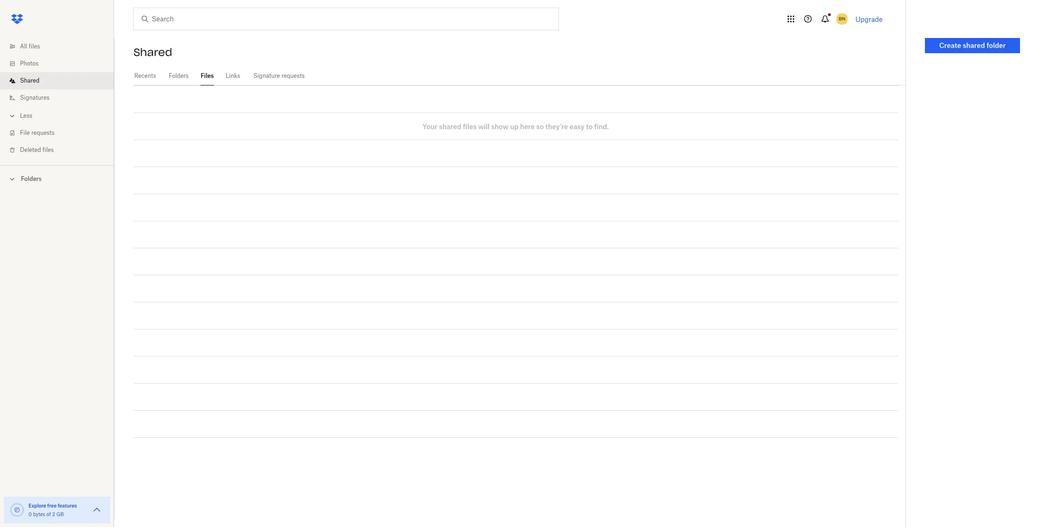 Task type: describe. For each thing, give the bounding box(es) containing it.
links link
[[225, 67, 241, 84]]

signatures
[[20, 94, 50, 101]]

signature requests
[[253, 72, 305, 79]]

recents link
[[134, 67, 157, 84]]

Search text field
[[152, 14, 539, 24]]

show
[[492, 122, 509, 131]]

deleted
[[20, 146, 41, 154]]

folder
[[987, 41, 1006, 49]]

explore
[[29, 504, 46, 509]]

free
[[47, 504, 57, 509]]

signature
[[253, 72, 280, 79]]

less image
[[8, 111, 17, 121]]

your
[[423, 122, 438, 131]]

create shared folder button
[[926, 38, 1021, 53]]

of
[[47, 512, 51, 518]]

photos
[[20, 60, 39, 67]]

file requests
[[20, 129, 55, 137]]

0
[[29, 512, 32, 518]]

bn
[[839, 16, 846, 22]]

recents
[[134, 72, 156, 79]]

shared for create
[[963, 41, 986, 49]]

bytes
[[33, 512, 45, 518]]

create
[[940, 41, 962, 49]]

bn button
[[835, 11, 850, 27]]

file
[[20, 129, 30, 137]]

2 horizontal spatial files
[[463, 122, 477, 131]]

explore free features 0 bytes of 2 gb
[[29, 504, 77, 518]]

shared list item
[[0, 72, 114, 89]]

file requests link
[[8, 125, 114, 142]]

0 vertical spatial folders
[[169, 72, 189, 79]]

dropbox image
[[8, 10, 27, 29]]

photos link
[[8, 55, 114, 72]]



Task type: locate. For each thing, give the bounding box(es) containing it.
requests right file
[[31, 129, 55, 137]]

files for all files
[[29, 43, 40, 50]]

files right deleted
[[43, 146, 54, 154]]

requests for file requests
[[31, 129, 55, 137]]

folders
[[169, 72, 189, 79], [21, 176, 42, 183]]

0 horizontal spatial requests
[[31, 129, 55, 137]]

0 horizontal spatial files
[[29, 43, 40, 50]]

requests right signature
[[282, 72, 305, 79]]

shared down photos
[[20, 77, 39, 84]]

deleted files link
[[8, 142, 114, 159]]

quota usage element
[[10, 503, 25, 518]]

create shared folder
[[940, 41, 1006, 49]]

1 horizontal spatial folders
[[169, 72, 189, 79]]

folders left files
[[169, 72, 189, 79]]

to
[[586, 122, 593, 131]]

files
[[201, 72, 214, 79]]

list containing all files
[[0, 32, 114, 166]]

shared link
[[8, 72, 114, 89]]

files for deleted files
[[43, 146, 54, 154]]

upgrade
[[856, 15, 883, 23]]

all
[[20, 43, 27, 50]]

1 horizontal spatial shared
[[134, 46, 172, 59]]

requests
[[282, 72, 305, 79], [31, 129, 55, 137]]

signatures link
[[8, 89, 114, 107]]

1 vertical spatial shared
[[20, 77, 39, 84]]

features
[[58, 504, 77, 509]]

1 vertical spatial requests
[[31, 129, 55, 137]]

1 vertical spatial files
[[463, 122, 477, 131]]

they're
[[546, 122, 568, 131]]

requests inside "link"
[[282, 72, 305, 79]]

tab list
[[134, 67, 906, 86]]

1 horizontal spatial shared
[[963, 41, 986, 49]]

so
[[537, 122, 544, 131]]

shared
[[963, 41, 986, 49], [439, 122, 462, 131]]

shared inside shared link
[[20, 77, 39, 84]]

will
[[479, 122, 490, 131]]

deleted files
[[20, 146, 54, 154]]

shared left folder
[[963, 41, 986, 49]]

2 vertical spatial files
[[43, 146, 54, 154]]

1 horizontal spatial requests
[[282, 72, 305, 79]]

your shared files will show up here so they're easy to find.
[[423, 122, 609, 131]]

folders inside button
[[21, 176, 42, 183]]

1 vertical spatial folders
[[21, 176, 42, 183]]

shared up recents link
[[134, 46, 172, 59]]

links
[[226, 72, 240, 79]]

0 horizontal spatial folders
[[21, 176, 42, 183]]

0 vertical spatial shared
[[963, 41, 986, 49]]

here
[[520, 122, 535, 131]]

tab list containing recents
[[134, 67, 906, 86]]

signature requests link
[[252, 67, 306, 84]]

up
[[510, 122, 519, 131]]

0 vertical spatial shared
[[134, 46, 172, 59]]

requests inside list
[[31, 129, 55, 137]]

files right all
[[29, 43, 40, 50]]

shared inside create shared folder button
[[963, 41, 986, 49]]

easy
[[570, 122, 585, 131]]

all files link
[[8, 38, 114, 55]]

1 vertical spatial shared
[[439, 122, 462, 131]]

shared right your
[[439, 122, 462, 131]]

gb
[[56, 512, 64, 518]]

0 horizontal spatial shared
[[20, 77, 39, 84]]

requests for signature requests
[[282, 72, 305, 79]]

all files
[[20, 43, 40, 50]]

less
[[20, 112, 32, 119]]

files left will
[[463, 122, 477, 131]]

find.
[[595, 122, 609, 131]]

folders link
[[168, 67, 189, 84]]

0 vertical spatial files
[[29, 43, 40, 50]]

0 horizontal spatial shared
[[439, 122, 462, 131]]

upgrade link
[[856, 15, 883, 23]]

1 horizontal spatial files
[[43, 146, 54, 154]]

folders down deleted
[[21, 176, 42, 183]]

files link
[[201, 67, 214, 84]]

folders button
[[0, 172, 114, 186]]

files
[[29, 43, 40, 50], [463, 122, 477, 131], [43, 146, 54, 154]]

shared
[[134, 46, 172, 59], [20, 77, 39, 84]]

2
[[52, 512, 55, 518]]

shared for your
[[439, 122, 462, 131]]

0 vertical spatial requests
[[282, 72, 305, 79]]

list
[[0, 32, 114, 166]]



Task type: vqa. For each thing, say whether or not it's contained in the screenshot.
share files
no



